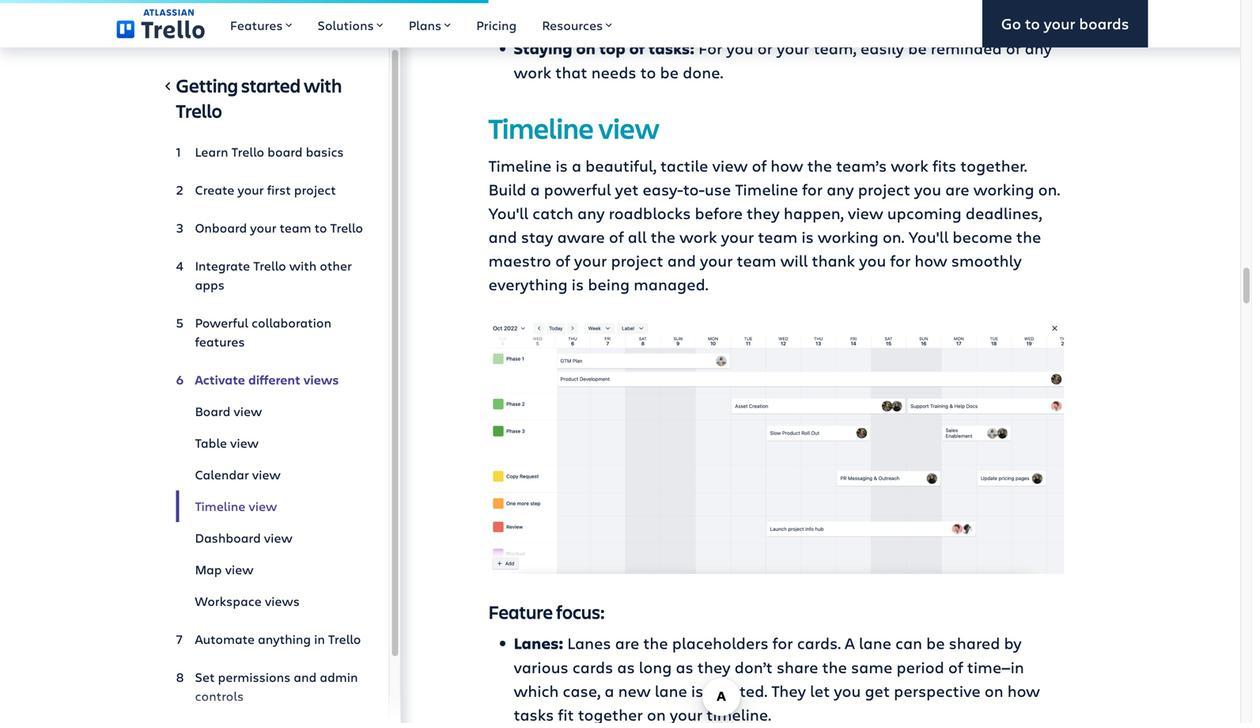 Task type: vqa. For each thing, say whether or not it's contained in the screenshot.
Custom Fields button
no



Task type: describe. For each thing, give the bounding box(es) containing it.
the right all
[[651, 226, 676, 247]]

view up use
[[712, 155, 748, 176]]

board view link
[[176, 396, 364, 427]]

upcoming
[[887, 202, 962, 223]]

same
[[851, 656, 893, 678]]

view for map view
[[225, 561, 254, 578]]

1 horizontal spatial you'll
[[909, 226, 949, 247]]

integrate trello with other apps link
[[176, 250, 364, 301]]

for you or your team,  easily be reminded of any work that needs to be done.
[[514, 37, 1052, 83]]

1 horizontal spatial on.
[[1038, 178, 1060, 200]]

of inside for you or your team,  easily be reminded of any work that needs to be done.
[[1006, 37, 1021, 59]]

reminded
[[931, 37, 1002, 59]]

table
[[195, 434, 227, 451]]

use
[[705, 178, 731, 200]]

a
[[845, 632, 855, 654]]

view for board view
[[234, 403, 262, 420]]

solutions
[[318, 17, 374, 34]]

feature
[[489, 599, 553, 624]]

to-
[[683, 178, 705, 200]]

new
[[618, 680, 651, 701]]

timeline down that
[[489, 109, 594, 147]]

build
[[489, 178, 526, 200]]

perspective
[[894, 680, 981, 701]]

getting
[[176, 73, 238, 98]]

being
[[588, 273, 630, 295]]

done.
[[683, 61, 723, 83]]

powerful
[[544, 178, 611, 200]]

together
[[578, 704, 643, 723]]

cards
[[573, 656, 613, 678]]

getting started with trello
[[176, 73, 342, 123]]

don't
[[735, 656, 773, 678]]

or
[[758, 37, 773, 59]]

the down deadlines,
[[1017, 226, 1041, 247]]

they inside timeline view timeline is a beautiful, tactile view of how the team's work fits together. build a powerful yet easy-to-use timeline for any project you are working on. you'll catch any roadblocks before they happen, view upcoming deadlines, and stay aware of all the work your team is working on. you'll become the maestro of your project and your team will thank you for how smoothly everything is being managed.
[[747, 202, 780, 223]]

feature focus:
[[489, 599, 605, 624]]

workspace views
[[195, 593, 300, 610]]

you inside 'lanes are the placeholders for cards. a lane can be shared by various cards as long as they don't share the same period of time—in which case, a new lane is created. they let you get perspective on how tasks fit together on your timeline.'
[[834, 680, 861, 701]]

an image showing an example of a timeline view of a trello board image
[[489, 321, 1064, 574]]

focus:
[[556, 599, 605, 624]]

timeline view link
[[176, 490, 364, 522]]

dashboard view link
[[176, 522, 364, 554]]

2 as from the left
[[676, 656, 694, 678]]

is down the happen,
[[802, 226, 814, 247]]

board view
[[195, 403, 262, 420]]

beautiful,
[[585, 155, 657, 176]]

dashboard view
[[195, 529, 293, 546]]

view for table view
[[230, 434, 259, 451]]

easy-
[[643, 178, 683, 200]]

trello right learn
[[231, 143, 264, 160]]

your inside go to your boards link
[[1044, 13, 1076, 34]]

trello inside integrate trello with other apps
[[253, 257, 286, 274]]

fits
[[933, 155, 957, 176]]

team's
[[836, 155, 887, 176]]

learn
[[195, 143, 228, 160]]

map
[[195, 561, 222, 578]]

stay
[[521, 226, 553, 247]]

0 horizontal spatial to
[[315, 219, 327, 236]]

0 horizontal spatial on
[[576, 38, 596, 59]]

1 horizontal spatial lane
[[859, 632, 892, 654]]

started
[[241, 73, 301, 98]]

onboard
[[195, 219, 247, 236]]

dashboard
[[195, 529, 261, 546]]

for inside 'lanes are the placeholders for cards. a lane can be shared by various cards as long as they don't share the same period of time—in which case, a new lane is created. they let you get perspective on how tasks fit together on your timeline.'
[[773, 632, 793, 654]]

timeline right use
[[735, 178, 798, 200]]

they inside 'lanes are the placeholders for cards. a lane can be shared by various cards as long as they don't share the same period of time—in which case, a new lane is created. they let you get perspective on how tasks fit together on your timeline.'
[[698, 656, 731, 678]]

features
[[230, 17, 283, 34]]

2 vertical spatial on
[[647, 704, 666, 723]]

team up will
[[758, 226, 798, 247]]

get
[[865, 680, 890, 701]]

activate different views link
[[176, 364, 364, 396]]

are inside 'lanes are the placeholders for cards. a lane can be shared by various cards as long as they don't share the same period of time—in which case, a new lane is created. they let you get perspective on how tasks fit together on your timeline.'
[[615, 632, 639, 654]]

various
[[514, 656, 569, 678]]

timeline down calendar
[[195, 498, 246, 515]]

period
[[897, 656, 944, 678]]

team down first on the top left of the page
[[280, 219, 311, 236]]

set permissions and admin controls link
[[176, 661, 364, 712]]

solutions button
[[305, 0, 396, 47]]

calendar view link
[[176, 459, 364, 490]]

view for timeline view
[[249, 498, 277, 515]]

1 vertical spatial and
[[667, 250, 696, 271]]

easily
[[861, 37, 904, 59]]

work inside for you or your team,  easily be reminded of any work that needs to be done.
[[514, 61, 552, 83]]

calendar view
[[195, 466, 281, 483]]

managed.
[[634, 273, 709, 295]]

go to your boards
[[1001, 13, 1129, 34]]

plans
[[409, 17, 442, 34]]

onboard your team to trello
[[195, 219, 363, 236]]

a inside 'lanes are the placeholders for cards. a lane can be shared by various cards as long as they don't share the same period of time—in which case, a new lane is created. they let you get perspective on how tasks fit together on your timeline.'
[[605, 680, 614, 701]]

powerful collaboration features
[[195, 314, 331, 350]]

other
[[320, 257, 352, 274]]

controls
[[195, 687, 244, 704]]

1 horizontal spatial and
[[489, 226, 517, 247]]

timeline up build
[[489, 155, 552, 176]]

to inside for you or your team,  easily be reminded of any work that needs to be done.
[[641, 61, 656, 83]]

workspace
[[195, 593, 262, 610]]

1 vertical spatial how
[[915, 250, 947, 271]]

0 vertical spatial for
[[802, 178, 823, 200]]

with for started
[[304, 73, 342, 98]]

first
[[267, 181, 291, 198]]

trello up other
[[330, 219, 363, 236]]

go to your boards link
[[982, 0, 1148, 47]]

0 horizontal spatial views
[[265, 593, 300, 610]]

shared
[[949, 632, 1000, 654]]

page progress progress bar
[[0, 0, 488, 3]]

learn trello board basics
[[195, 143, 344, 160]]

you inside for you or your team,  easily be reminded of any work that needs to be done.
[[727, 37, 754, 59]]

map view
[[195, 561, 254, 578]]

0 vertical spatial be
[[908, 37, 927, 59]]

0 vertical spatial to
[[1025, 13, 1040, 34]]

needs
[[591, 61, 637, 83]]

are inside timeline view timeline is a beautiful, tactile view of how the team's work fits together. build a powerful yet easy-to-use timeline for any project you are working on. you'll catch any roadblocks before they happen, view upcoming deadlines, and stay aware of all the work your team is working on. you'll become the maestro of your project and your team will thank you for how smoothly everything is being managed.
[[945, 178, 970, 200]]

onboard your team to trello link
[[176, 212, 364, 244]]

view down the team's
[[848, 202, 883, 223]]



Task type: locate. For each thing, give the bounding box(es) containing it.
0 horizontal spatial any
[[578, 202, 605, 223]]

apps
[[195, 276, 225, 293]]

as up the new
[[617, 656, 635, 678]]

project right first on the top left of the page
[[294, 181, 336, 198]]

you
[[727, 37, 754, 59], [915, 178, 941, 200], [859, 250, 886, 271], [834, 680, 861, 701]]

any down the team's
[[827, 178, 854, 200]]

how down time—in
[[1008, 680, 1040, 701]]

2 vertical spatial to
[[315, 219, 327, 236]]

tasks
[[514, 704, 554, 723]]

1 horizontal spatial views
[[304, 371, 339, 388]]

0 vertical spatial work
[[514, 61, 552, 83]]

0 vertical spatial a
[[572, 155, 582, 176]]

automate anything in trello
[[195, 631, 361, 648]]

timeline view
[[195, 498, 277, 515]]

how up the happen,
[[771, 155, 803, 176]]

board
[[267, 143, 303, 160]]

your inside onboard your team to trello link
[[250, 219, 276, 236]]

1 vertical spatial a
[[530, 178, 540, 200]]

is left the created.
[[691, 680, 704, 701]]

long
[[639, 656, 672, 678]]

1 horizontal spatial on
[[647, 704, 666, 723]]

view down 'calendar view' link
[[249, 498, 277, 515]]

0 horizontal spatial are
[[615, 632, 639, 654]]

pricing
[[476, 17, 517, 34]]

cards.
[[797, 632, 841, 654]]

1 horizontal spatial they
[[747, 202, 780, 223]]

your
[[1044, 13, 1076, 34], [777, 37, 810, 59], [238, 181, 264, 198], [250, 219, 276, 236], [721, 226, 754, 247], [574, 250, 607, 271], [700, 250, 733, 271], [670, 704, 703, 723]]

by
[[1004, 632, 1022, 654]]

work down before
[[680, 226, 717, 247]]

be right easily
[[908, 37, 927, 59]]

of
[[1006, 37, 1021, 59], [629, 38, 645, 59], [752, 155, 767, 176], [609, 226, 624, 247], [555, 250, 570, 271], [948, 656, 963, 678]]

activate
[[195, 371, 245, 388]]

the up long
[[643, 632, 668, 654]]

powerful collaboration features link
[[176, 307, 364, 358]]

0 vertical spatial working
[[974, 178, 1034, 200]]

be down the tasks:
[[660, 61, 679, 83]]

they down placeholders
[[698, 656, 731, 678]]

team left will
[[737, 250, 777, 271]]

to
[[1025, 13, 1040, 34], [641, 61, 656, 83], [315, 219, 327, 236]]

1 horizontal spatial for
[[802, 178, 823, 200]]

1 vertical spatial be
[[660, 61, 679, 83]]

project down the team's
[[858, 178, 911, 200]]

staying on top of tasks:
[[514, 38, 695, 59]]

pricing link
[[464, 0, 529, 47]]

a right build
[[530, 178, 540, 200]]

2 horizontal spatial work
[[891, 155, 929, 176]]

for up share
[[773, 632, 793, 654]]

on down time—in
[[985, 680, 1004, 701]]

you'll
[[489, 202, 529, 223], [909, 226, 949, 247]]

1 horizontal spatial any
[[827, 178, 854, 200]]

different
[[248, 371, 300, 388]]

1 as from the left
[[617, 656, 635, 678]]

how down the upcoming
[[915, 250, 947, 271]]

resources
[[542, 17, 603, 34]]

0 vertical spatial on
[[576, 38, 596, 59]]

0 horizontal spatial you'll
[[489, 202, 529, 223]]

with
[[304, 73, 342, 98], [289, 257, 317, 274]]

1 vertical spatial they
[[698, 656, 731, 678]]

go
[[1001, 13, 1021, 34]]

trello down onboard your team to trello link
[[253, 257, 286, 274]]

1 vertical spatial on
[[985, 680, 1004, 701]]

with right started
[[304, 73, 342, 98]]

2 horizontal spatial to
[[1025, 13, 1040, 34]]

everything
[[489, 273, 568, 295]]

1 vertical spatial to
[[641, 61, 656, 83]]

anything
[[258, 631, 311, 648]]

activate different views
[[195, 371, 339, 388]]

0 vertical spatial on.
[[1038, 178, 1060, 200]]

0 horizontal spatial work
[[514, 61, 552, 83]]

2 vertical spatial be
[[926, 632, 945, 654]]

lane
[[859, 632, 892, 654], [655, 680, 687, 701]]

project down all
[[611, 250, 663, 271]]

and up maestro
[[489, 226, 517, 247]]

any up aware
[[578, 202, 605, 223]]

roadblocks
[[609, 202, 691, 223]]

0 horizontal spatial project
[[294, 181, 336, 198]]

view
[[599, 109, 660, 147], [712, 155, 748, 176], [848, 202, 883, 223], [234, 403, 262, 420], [230, 434, 259, 451], [252, 466, 281, 483], [249, 498, 277, 515], [264, 529, 293, 546], [225, 561, 254, 578]]

2 vertical spatial for
[[773, 632, 793, 654]]

basics
[[306, 143, 344, 160]]

any down go to your boards
[[1025, 37, 1052, 59]]

lanes are the placeholders for cards. a lane can be shared by various cards as long as they don't share the same period of time—in which case, a new lane is created. they let you get perspective on how tasks fit together on your timeline.
[[514, 632, 1040, 723]]

2 horizontal spatial how
[[1008, 680, 1040, 701]]

powerful
[[195, 314, 248, 331]]

to right go
[[1025, 13, 1040, 34]]

they
[[772, 680, 806, 701]]

0 horizontal spatial they
[[698, 656, 731, 678]]

0 horizontal spatial a
[[530, 178, 540, 200]]

with left other
[[289, 257, 317, 274]]

0 horizontal spatial lane
[[655, 680, 687, 701]]

for down the upcoming
[[890, 250, 911, 271]]

are up long
[[615, 632, 639, 654]]

1 horizontal spatial how
[[915, 250, 947, 271]]

1 vertical spatial with
[[289, 257, 317, 274]]

1 horizontal spatial working
[[974, 178, 1034, 200]]

tasks:
[[649, 38, 695, 59]]

and left admin
[[294, 668, 317, 686]]

they
[[747, 202, 780, 223], [698, 656, 731, 678]]

the left the team's
[[807, 155, 832, 176]]

1 vertical spatial any
[[827, 178, 854, 200]]

view down table view link
[[252, 466, 281, 483]]

as
[[617, 656, 635, 678], [676, 656, 694, 678]]

for up the happen,
[[802, 178, 823, 200]]

on left top
[[576, 38, 596, 59]]

be
[[908, 37, 927, 59], [660, 61, 679, 83], [926, 632, 945, 654]]

0 vertical spatial how
[[771, 155, 803, 176]]

0 vertical spatial they
[[747, 202, 780, 223]]

that
[[556, 61, 587, 83]]

on down the new
[[647, 704, 666, 723]]

tactile
[[661, 155, 708, 176]]

as right long
[[676, 656, 694, 678]]

is up powerful
[[556, 155, 568, 176]]

work left fits
[[891, 155, 929, 176]]

your inside 'lanes are the placeholders for cards. a lane can be shared by various cards as long as they don't share the same period of time—in which case, a new lane is created. they let you get perspective on how tasks fit together on your timeline.'
[[670, 704, 703, 723]]

view for timeline view timeline is a beautiful, tactile view of how the team's work fits together. build a powerful yet easy-to-use timeline for any project you are working on. you'll catch any roadblocks before they happen, view upcoming deadlines, and stay aware of all the work your team is working on. you'll become the maestro of your project and your team will thank you for how smoothly everything is being managed.
[[599, 109, 660, 147]]

1 horizontal spatial work
[[680, 226, 717, 247]]

0 vertical spatial any
[[1025, 37, 1052, 59]]

0 horizontal spatial working
[[818, 226, 879, 247]]

collaboration
[[252, 314, 331, 331]]

view up calendar view
[[230, 434, 259, 451]]

2 horizontal spatial on
[[985, 680, 1004, 701]]

you'll down the upcoming
[[909, 226, 949, 247]]

you right thank
[[859, 250, 886, 271]]

is left being
[[572, 273, 584, 295]]

0 vertical spatial with
[[304, 73, 342, 98]]

on. up deadlines,
[[1038, 178, 1060, 200]]

table view
[[195, 434, 259, 451]]

1 vertical spatial views
[[265, 593, 300, 610]]

0 horizontal spatial how
[[771, 155, 803, 176]]

0 horizontal spatial for
[[773, 632, 793, 654]]

automate anything in trello link
[[176, 623, 364, 655]]

how inside 'lanes are the placeholders for cards. a lane can be shared by various cards as long as they don't share the same period of time—in which case, a new lane is created. they let you get perspective on how tasks fit together on your timeline.'
[[1008, 680, 1040, 701]]

of inside 'lanes are the placeholders for cards. a lane can be shared by various cards as long as they don't share the same period of time—in which case, a new lane is created. they let you get perspective on how tasks fit together on your timeline.'
[[948, 656, 963, 678]]

0 vertical spatial and
[[489, 226, 517, 247]]

2 horizontal spatial any
[[1025, 37, 1052, 59]]

a
[[572, 155, 582, 176], [530, 178, 540, 200], [605, 680, 614, 701]]

you up the upcoming
[[915, 178, 941, 200]]

is inside 'lanes are the placeholders for cards. a lane can be shared by various cards as long as they don't share the same period of time—in which case, a new lane is created. they let you get perspective on how tasks fit together on your timeline.'
[[691, 680, 704, 701]]

lane up same
[[859, 632, 892, 654]]

work down staying
[[514, 61, 552, 83]]

plans button
[[396, 0, 464, 47]]

can
[[896, 632, 922, 654]]

smoothly
[[951, 250, 1022, 271]]

views right different
[[304, 371, 339, 388]]

your inside for you or your team,  easily be reminded of any work that needs to be done.
[[777, 37, 810, 59]]

1 horizontal spatial project
[[611, 250, 663, 271]]

project
[[858, 178, 911, 200], [294, 181, 336, 198], [611, 250, 663, 271]]

2 vertical spatial a
[[605, 680, 614, 701]]

1 horizontal spatial a
[[572, 155, 582, 176]]

1 horizontal spatial as
[[676, 656, 694, 678]]

working up thank
[[818, 226, 879, 247]]

views down map view link
[[265, 593, 300, 610]]

0 horizontal spatial on.
[[883, 226, 905, 247]]

2 vertical spatial and
[[294, 668, 317, 686]]

timeline.
[[707, 704, 771, 723]]

lanes:
[[514, 633, 563, 654]]

trello down getting
[[176, 98, 222, 123]]

placeholders
[[672, 632, 769, 654]]

calendar
[[195, 466, 249, 483]]

all
[[628, 226, 647, 247]]

1 vertical spatial for
[[890, 250, 911, 271]]

board
[[195, 403, 230, 420]]

0 vertical spatial lane
[[859, 632, 892, 654]]

features button
[[218, 0, 305, 47]]

0 vertical spatial views
[[304, 371, 339, 388]]

are down fits
[[945, 178, 970, 200]]

to down the tasks:
[[641, 61, 656, 83]]

atlassian trello image
[[117, 9, 205, 39]]

1 vertical spatial on.
[[883, 226, 905, 247]]

with for trello
[[289, 257, 317, 274]]

with inside integrate trello with other apps
[[289, 257, 317, 274]]

view right map
[[225, 561, 254, 578]]

they right before
[[747, 202, 780, 223]]

a up together
[[605, 680, 614, 701]]

be right can
[[926, 632, 945, 654]]

features
[[195, 333, 245, 350]]

for
[[699, 37, 723, 59]]

1 vertical spatial are
[[615, 632, 639, 654]]

0 horizontal spatial and
[[294, 668, 317, 686]]

any inside for you or your team,  easily be reminded of any work that needs to be done.
[[1025, 37, 1052, 59]]

you right let
[[834, 680, 861, 701]]

view up beautiful,
[[599, 109, 660, 147]]

let
[[810, 680, 830, 701]]

working
[[974, 178, 1034, 200], [818, 226, 879, 247]]

work
[[514, 61, 552, 83], [891, 155, 929, 176], [680, 226, 717, 247]]

view for calendar view
[[252, 466, 281, 483]]

on.
[[1038, 178, 1060, 200], [883, 226, 905, 247]]

you'll down build
[[489, 202, 529, 223]]

lane down long
[[655, 680, 687, 701]]

team,
[[814, 37, 857, 59]]

learn trello board basics link
[[176, 136, 364, 168]]

working up deadlines,
[[974, 178, 1034, 200]]

1 vertical spatial lane
[[655, 680, 687, 701]]

integrate
[[195, 257, 250, 274]]

trello inside getting started with trello
[[176, 98, 222, 123]]

how
[[771, 155, 803, 176], [915, 250, 947, 271], [1008, 680, 1040, 701]]

0 horizontal spatial as
[[617, 656, 635, 678]]

1 vertical spatial you'll
[[909, 226, 949, 247]]

view for dashboard view
[[264, 529, 293, 546]]

workspace views link
[[176, 585, 364, 617]]

2 vertical spatial how
[[1008, 680, 1040, 701]]

set permissions and admin controls
[[195, 668, 358, 704]]

together.
[[961, 155, 1027, 176]]

to up other
[[315, 219, 327, 236]]

happen,
[[784, 202, 844, 223]]

and inside set permissions and admin controls
[[294, 668, 317, 686]]

timeline view timeline is a beautiful, tactile view of how the team's work fits together. build a powerful yet easy-to-use timeline for any project you are working on. you'll catch any roadblocks before they happen, view upcoming deadlines, and stay aware of all the work your team is working on. you'll become the maestro of your project and your team will thank you for how smoothly everything is being managed.
[[489, 109, 1060, 295]]

2 vertical spatial any
[[578, 202, 605, 223]]

a up powerful
[[572, 155, 582, 176]]

share
[[777, 656, 818, 678]]

catch
[[533, 202, 574, 223]]

you left or
[[727, 37, 754, 59]]

2 vertical spatial work
[[680, 226, 717, 247]]

created.
[[708, 680, 768, 701]]

1 horizontal spatial to
[[641, 61, 656, 83]]

0 vertical spatial are
[[945, 178, 970, 200]]

0 vertical spatial you'll
[[489, 202, 529, 223]]

2 horizontal spatial project
[[858, 178, 911, 200]]

1 vertical spatial work
[[891, 155, 929, 176]]

1 horizontal spatial are
[[945, 178, 970, 200]]

maestro
[[489, 250, 551, 271]]

be inside 'lanes are the placeholders for cards. a lane can be shared by various cards as long as they don't share the same period of time—in which case, a new lane is created. they let you get perspective on how tasks fit together on your timeline.'
[[926, 632, 945, 654]]

aware
[[557, 226, 605, 247]]

create your first project
[[195, 181, 336, 198]]

are
[[945, 178, 970, 200], [615, 632, 639, 654]]

your inside create your first project link
[[238, 181, 264, 198]]

view right the board
[[234, 403, 262, 420]]

the up let
[[822, 656, 847, 678]]

fit
[[558, 704, 574, 723]]

view down timeline view link
[[264, 529, 293, 546]]

case,
[[563, 680, 601, 701]]

on. down the upcoming
[[883, 226, 905, 247]]

is
[[556, 155, 568, 176], [802, 226, 814, 247], [572, 273, 584, 295], [691, 680, 704, 701]]

2 horizontal spatial and
[[667, 250, 696, 271]]

top
[[599, 38, 626, 59]]

2 horizontal spatial a
[[605, 680, 614, 701]]

2 horizontal spatial for
[[890, 250, 911, 271]]

1 vertical spatial working
[[818, 226, 879, 247]]

with inside getting started with trello
[[304, 73, 342, 98]]

and up managed.
[[667, 250, 696, 271]]

trello right the in
[[328, 631, 361, 648]]



